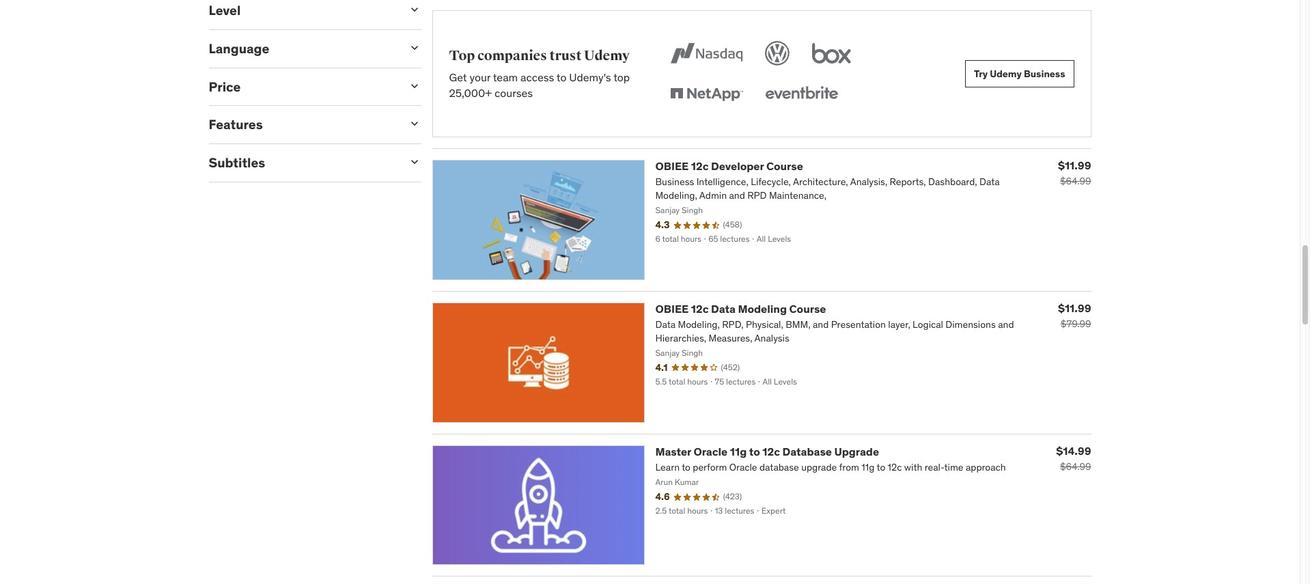 Task type: describe. For each thing, give the bounding box(es) containing it.
master oracle 11g to 12c database upgrade link
[[656, 445, 880, 458]]

get
[[449, 71, 467, 84]]

obiee for obiee 12c developer course
[[656, 159, 689, 173]]

obiee 12c developer course link
[[656, 159, 804, 173]]

top companies trust udemy get your team access to udemy's top 25,000+ courses
[[449, 47, 630, 100]]

small image for price
[[408, 79, 421, 93]]

oracle
[[694, 445, 728, 458]]

small image for level
[[408, 3, 421, 16]]

top
[[449, 47, 475, 64]]

small image for language
[[408, 41, 421, 55]]

$14.99
[[1057, 444, 1092, 458]]

udemy inside top companies trust udemy get your team access to udemy's top 25,000+ courses
[[584, 47, 630, 64]]

2 vertical spatial 12c
[[763, 445, 780, 458]]

obiee 12c developer course
[[656, 159, 804, 173]]

$11.99 for obiee 12c data modeling course
[[1059, 301, 1092, 315]]

data
[[711, 302, 736, 316]]

$64.99 for $11.99
[[1061, 175, 1092, 187]]

12c for data
[[691, 302, 709, 316]]

25,000+
[[449, 86, 492, 100]]

$14.99 $64.99
[[1057, 444, 1092, 473]]

$11.99 $64.99
[[1059, 159, 1092, 187]]

price button
[[209, 78, 397, 95]]

database
[[783, 445, 832, 458]]

top
[[614, 71, 630, 84]]

price
[[209, 78, 241, 95]]

team
[[493, 71, 518, 84]]

your
[[470, 71, 491, 84]]

try
[[974, 67, 988, 80]]

features
[[209, 116, 263, 133]]

language button
[[209, 40, 397, 57]]

level
[[209, 2, 241, 19]]

12c for developer
[[691, 159, 709, 173]]

eventbrite image
[[763, 79, 841, 109]]

business
[[1024, 67, 1066, 80]]



Task type: vqa. For each thing, say whether or not it's contained in the screenshot.
the 11g
yes



Task type: locate. For each thing, give the bounding box(es) containing it.
$64.99 inside $14.99 $64.99
[[1061, 460, 1092, 473]]

$79.99
[[1061, 318, 1092, 330]]

master oracle 11g to 12c database upgrade
[[656, 445, 880, 458]]

3 small image from the top
[[408, 79, 421, 93]]

0 vertical spatial course
[[767, 159, 804, 173]]

1 vertical spatial udemy
[[990, 67, 1022, 80]]

2 $64.99 from the top
[[1061, 460, 1092, 473]]

$11.99 $79.99
[[1059, 301, 1092, 330]]

0 vertical spatial $11.99
[[1059, 159, 1092, 172]]

nasdaq image
[[668, 38, 746, 68]]

developer
[[711, 159, 764, 173]]

courses
[[495, 86, 533, 100]]

1 vertical spatial course
[[790, 302, 826, 316]]

udemy inside 'link'
[[990, 67, 1022, 80]]

obiee for obiee 12c data modeling course
[[656, 302, 689, 316]]

$64.99
[[1061, 175, 1092, 187], [1061, 460, 1092, 473]]

obiee left data at the bottom of page
[[656, 302, 689, 316]]

11g
[[730, 445, 747, 458]]

features button
[[209, 116, 397, 133]]

1 vertical spatial to
[[750, 445, 760, 458]]

subtitles button
[[209, 155, 397, 171]]

1 $11.99 from the top
[[1059, 159, 1092, 172]]

0 vertical spatial to
[[557, 71, 567, 84]]

access
[[521, 71, 554, 84]]

language
[[209, 40, 270, 57]]

level button
[[209, 2, 397, 19]]

0 vertical spatial udemy
[[584, 47, 630, 64]]

udemy right the try
[[990, 67, 1022, 80]]

master
[[656, 445, 692, 458]]

1 vertical spatial $64.99
[[1061, 460, 1092, 473]]

1 horizontal spatial to
[[750, 445, 760, 458]]

small image for features
[[408, 117, 421, 131]]

companies
[[478, 47, 547, 64]]

obiee 12c data modeling course
[[656, 302, 826, 316]]

0 vertical spatial obiee
[[656, 159, 689, 173]]

course right the developer
[[767, 159, 804, 173]]

2 obiee from the top
[[656, 302, 689, 316]]

1 horizontal spatial udemy
[[990, 67, 1022, 80]]

subtitles
[[209, 155, 265, 171]]

12c right 11g
[[763, 445, 780, 458]]

to
[[557, 71, 567, 84], [750, 445, 760, 458]]

modeling
[[738, 302, 787, 316]]

try udemy business
[[974, 67, 1066, 80]]

0 horizontal spatial to
[[557, 71, 567, 84]]

box image
[[809, 38, 855, 68]]

obiee 12c data modeling course link
[[656, 302, 826, 316]]

4 small image from the top
[[408, 117, 421, 131]]

volkswagen image
[[763, 38, 793, 68]]

$64.99 inside $11.99 $64.99
[[1061, 175, 1092, 187]]

1 vertical spatial obiee
[[656, 302, 689, 316]]

try udemy business link
[[966, 60, 1075, 87]]

1 vertical spatial 12c
[[691, 302, 709, 316]]

1 $64.99 from the top
[[1061, 175, 1092, 187]]

0 vertical spatial 12c
[[691, 159, 709, 173]]

course
[[767, 159, 804, 173], [790, 302, 826, 316]]

udemy up the top
[[584, 47, 630, 64]]

to right 11g
[[750, 445, 760, 458]]

$64.99 for $14.99
[[1061, 460, 1092, 473]]

2 $11.99 from the top
[[1059, 301, 1092, 315]]

small image
[[408, 3, 421, 16], [408, 41, 421, 55], [408, 79, 421, 93], [408, 117, 421, 131]]

udemy
[[584, 47, 630, 64], [990, 67, 1022, 80]]

netapp image
[[668, 79, 746, 109]]

to down trust
[[557, 71, 567, 84]]

0 vertical spatial $64.99
[[1061, 175, 1092, 187]]

1 obiee from the top
[[656, 159, 689, 173]]

$11.99
[[1059, 159, 1092, 172], [1059, 301, 1092, 315]]

$11.99 for obiee 12c developer course
[[1059, 159, 1092, 172]]

1 vertical spatial $11.99
[[1059, 301, 1092, 315]]

obiee
[[656, 159, 689, 173], [656, 302, 689, 316]]

12c left data at the bottom of page
[[691, 302, 709, 316]]

trust
[[550, 47, 582, 64]]

0 horizontal spatial udemy
[[584, 47, 630, 64]]

2 small image from the top
[[408, 41, 421, 55]]

udemy's
[[569, 71, 611, 84]]

small image
[[408, 155, 421, 169]]

obiee left the developer
[[656, 159, 689, 173]]

12c
[[691, 159, 709, 173], [691, 302, 709, 316], [763, 445, 780, 458]]

upgrade
[[835, 445, 880, 458]]

course right modeling
[[790, 302, 826, 316]]

1 small image from the top
[[408, 3, 421, 16]]

to inside top companies trust udemy get your team access to udemy's top 25,000+ courses
[[557, 71, 567, 84]]

12c left the developer
[[691, 159, 709, 173]]



